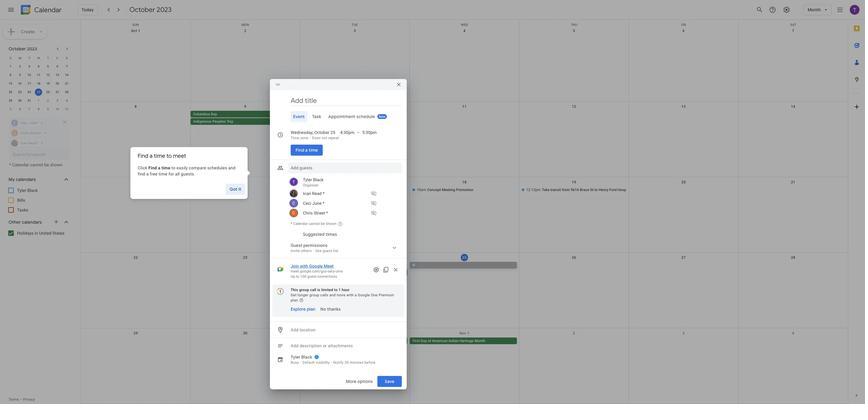 Task type: vqa. For each thing, say whether or not it's contained in the screenshot.
2nd tree
no



Task type: locate. For each thing, give the bounding box(es) containing it.
day up peoples'
[[211, 112, 217, 116]]

2 horizontal spatial 9
[[244, 104, 246, 109]]

t
[[28, 56, 30, 60], [47, 56, 49, 60]]

1 horizontal spatial 28
[[791, 256, 796, 260]]

0 horizontal spatial plan
[[291, 298, 298, 303]]

calendar
[[34, 6, 62, 14], [12, 162, 29, 167], [293, 222, 308, 226]]

30 for nov 1
[[243, 331, 248, 336]]

4
[[463, 29, 466, 33], [38, 65, 39, 68], [66, 99, 68, 102], [792, 331, 794, 336]]

0 horizontal spatial 5
[[10, 108, 11, 111]]

14 element
[[63, 71, 70, 79]]

1 down 25, today element at the top left
[[38, 99, 39, 102]]

29 inside october 2023 grid
[[9, 99, 12, 102]]

be down street
[[321, 222, 325, 226]]

group inside get longer group calls and more with a google one premium plan
[[309, 293, 319, 297]]

0 horizontal spatial calendar
[[12, 162, 29, 167]]

*
[[9, 162, 11, 167], [323, 191, 325, 196], [323, 201, 325, 206], [326, 211, 328, 216], [291, 222, 292, 226]]

tyler
[[303, 177, 312, 182], [17, 188, 26, 193]]

9 inside grid
[[244, 104, 246, 109]]

0 vertical spatial calendar
[[34, 6, 62, 14]]

1 horizontal spatial shown
[[326, 222, 337, 226]]

to inside join with google meet meet.google.com/gss-oery-ume up to 100 guest connections
[[296, 275, 299, 279]]

day left of at bottom
[[421, 339, 427, 343]]

23 inside row group
[[18, 90, 22, 94]]

1 horizontal spatial s
[[66, 56, 68, 60]]

1 vertical spatial 22
[[134, 256, 138, 260]]

calendar heading
[[33, 6, 62, 14]]

12 element
[[44, 71, 52, 79]]

5 inside november 5 'element'
[[10, 108, 11, 111]]

0 vertical spatial 7
[[792, 29, 794, 33]]

23 element
[[16, 89, 24, 96]]

1 s from the left
[[10, 56, 11, 60]]

31
[[28, 99, 31, 102]]

calendars inside dropdown button
[[16, 177, 36, 182]]

columbus day indigenous peoples' day
[[193, 112, 233, 124]]

row containing oct 1
[[81, 26, 848, 102]]

1 horizontal spatial with
[[347, 293, 354, 297]]

1 vertical spatial calendar
[[12, 162, 29, 167]]

10
[[28, 73, 31, 77], [353, 104, 357, 109], [56, 108, 59, 111]]

5 up 12 element
[[47, 65, 49, 68]]

0 vertical spatial 5
[[573, 29, 575, 33]]

24 up board meeting button
[[353, 256, 357, 260]]

1
[[138, 29, 140, 33], [10, 65, 11, 68], [38, 99, 39, 102], [339, 288, 341, 292], [467, 331, 470, 336]]

appointment schedule
[[328, 114, 375, 119]]

25
[[37, 90, 40, 94], [462, 256, 467, 260]]

1 horizontal spatial 5
[[47, 65, 49, 68]]

28 element
[[63, 89, 70, 96]]

10 down november 3 element
[[56, 108, 59, 111]]

row containing sun
[[81, 20, 848, 27]]

1 vertical spatial 28
[[791, 256, 796, 260]]

hospital
[[618, 188, 631, 192]]

day
[[211, 112, 217, 116], [227, 119, 233, 124], [421, 339, 427, 343]]

0 horizontal spatial 9
[[19, 73, 21, 77]]

13 for october 2023
[[56, 73, 59, 77]]

14 for sun
[[791, 104, 796, 109]]

12
[[46, 73, 50, 77], [572, 104, 576, 109]]

1 horizontal spatial 8
[[38, 108, 39, 111]]

0 vertical spatial 27
[[56, 90, 59, 94]]

1 vertical spatial 12
[[572, 104, 576, 109]]

24 element
[[26, 89, 33, 96]]

19
[[46, 82, 50, 85], [572, 180, 576, 184]]

1 horizontal spatial group
[[309, 293, 319, 297]]

tyler inside my calendars list
[[17, 188, 26, 193]]

1 vertical spatial 7
[[66, 65, 68, 68]]

grid containing oct 1
[[81, 20, 848, 404]]

and inside get longer group calls and more with a google one premium plan
[[329, 293, 336, 297]]

1 horizontal spatial be
[[321, 222, 325, 226]]

21 inside row group
[[65, 82, 69, 85]]

28
[[65, 90, 69, 94], [791, 256, 796, 260]]

0 vertical spatial 24
[[28, 90, 31, 94]]

1 vertical spatial 24
[[353, 256, 357, 260]]

0 vertical spatial 28
[[65, 90, 69, 94]]

9 down november 2 element
[[47, 108, 49, 111]]

row group containing 1
[[6, 62, 71, 114]]

tyler for tyler black
[[17, 188, 26, 193]]

tyler up bills
[[17, 188, 26, 193]]

black inside the tyler black organizer
[[313, 177, 324, 182]]

henry
[[599, 188, 609, 192]]

all
[[175, 171, 180, 176]]

7 up 14 element
[[66, 65, 68, 68]]

chris street *
[[303, 211, 328, 216]]

0 vertical spatial 12
[[46, 73, 50, 77]]

and right schedules
[[228, 165, 236, 170]]

thu
[[571, 23, 578, 27]]

and inside to easily compare schedules and find a free time for all guests.
[[228, 165, 236, 170]]

grid
[[81, 20, 848, 404]]

22 element
[[7, 89, 14, 96]]

13 for sun
[[682, 104, 686, 109]]

0 horizontal spatial 12
[[46, 73, 50, 77]]

cannot up my calendars dropdown button
[[30, 162, 43, 167]]

1 vertical spatial 19
[[572, 180, 576, 184]]

row containing s
[[6, 54, 71, 62]]

* for ican read
[[323, 191, 325, 196]]

24 down 17 element
[[28, 90, 31, 94]]

7 down 31 element at top
[[28, 108, 30, 111]]

in
[[35, 231, 38, 236]]

10 up 17
[[28, 73, 31, 77]]

11 element
[[35, 71, 42, 79]]

1 horizontal spatial 12
[[572, 104, 576, 109]]

25 cell
[[34, 88, 43, 97]]

time
[[309, 148, 318, 153], [154, 153, 165, 160], [162, 165, 170, 170], [159, 171, 167, 176]]

find
[[296, 148, 304, 153], [138, 153, 148, 160], [148, 165, 157, 170]]

november 10 element
[[54, 106, 61, 113]]

to left 'meet'
[[167, 153, 172, 160]]

october up sun
[[129, 5, 155, 14]]

day right peoples'
[[227, 119, 233, 124]]

20
[[56, 82, 59, 85], [682, 180, 686, 184]]

1 up more
[[339, 288, 341, 292]]

october 2023 up m
[[9, 46, 37, 52]]

0 horizontal spatial black
[[27, 188, 38, 193]]

1 up 15
[[10, 65, 11, 68]]

21 inside grid
[[791, 180, 796, 184]]

2 vertical spatial 7
[[28, 108, 30, 111]]

calendars inside dropdown button
[[22, 220, 42, 225]]

calendars for other calendars
[[22, 220, 42, 225]]

25 inside cell
[[37, 90, 40, 94]]

google up 'board meeting'
[[309, 264, 323, 269]]

task
[[312, 114, 321, 119]]

5 down thu
[[573, 29, 575, 33]]

november 1 element
[[35, 97, 42, 104]]

s left m
[[10, 56, 11, 60]]

0 vertical spatial be
[[44, 162, 49, 167]]

read
[[312, 191, 322, 196]]

row containing 1
[[6, 62, 71, 71]]

0 vertical spatial plan
[[291, 298, 298, 303]]

30 inside grid
[[243, 331, 248, 336]]

0 vertical spatial 2023
[[157, 5, 172, 14]]

1 vertical spatial group
[[309, 293, 319, 297]]

1 horizontal spatial 2023
[[157, 5, 172, 14]]

guest
[[307, 275, 316, 279]]

2 horizontal spatial 6
[[683, 29, 685, 33]]

and down limited
[[329, 293, 336, 297]]

0 vertical spatial with
[[300, 264, 308, 269]]

6 down 30 'element'
[[19, 108, 21, 111]]

shown down chris street tree item
[[326, 222, 337, 226]]

november 8 element
[[35, 106, 42, 113]]

new
[[379, 115, 386, 119]]

0 horizontal spatial 2023
[[27, 46, 37, 52]]

30 for 1
[[18, 99, 22, 102]]

15 element
[[7, 80, 14, 87]]

november 11 element
[[63, 106, 70, 113]]

with
[[300, 264, 308, 269], [347, 293, 354, 297]]

1 horizontal spatial 25
[[462, 256, 467, 260]]

be inside search box
[[44, 162, 49, 167]]

american
[[432, 339, 448, 343]]

plan down get
[[291, 298, 298, 303]]

find a time button
[[291, 145, 323, 156]]

more
[[337, 293, 346, 297]]

1 horizontal spatial 23
[[243, 256, 248, 260]]

black down my calendars dropdown button
[[27, 188, 38, 193]]

0 vertical spatial cannot
[[30, 162, 43, 167]]

0 horizontal spatial be
[[44, 162, 49, 167]]

day for first
[[421, 339, 427, 343]]

terms link
[[9, 398, 19, 402]]

* inside search box
[[9, 162, 11, 167]]

black for tyler black organizer
[[313, 177, 324, 182]]

13 inside october 2023 grid
[[56, 73, 59, 77]]

up
[[291, 275, 295, 279]]

t left the f
[[47, 56, 49, 60]]

26 element
[[44, 89, 52, 96]]

18 up 'promotion' on the right top of the page
[[462, 180, 467, 184]]

8 for october 2023
[[10, 73, 11, 77]]

12:13pm
[[526, 188, 541, 192]]

black for tyler black
[[27, 188, 38, 193]]

29
[[9, 99, 12, 102], [134, 331, 138, 336]]

0 horizontal spatial 7
[[28, 108, 30, 111]]

a inside get longer group calls and more with a google one premium plan
[[355, 293, 357, 297]]

9 up columbus day "button"
[[244, 104, 246, 109]]

26 inside grid
[[572, 256, 576, 260]]

0 vertical spatial 13
[[56, 73, 59, 77]]

0 horizontal spatial 13
[[56, 73, 59, 77]]

october 2023 grid
[[6, 54, 71, 114]]

1 vertical spatial 6
[[57, 65, 58, 68]]

1 right nov
[[467, 331, 470, 336]]

1 vertical spatial calendars
[[22, 220, 42, 225]]

9 for october 2023
[[19, 73, 21, 77]]

board
[[303, 271, 313, 275]]

0 vertical spatial 22
[[9, 90, 12, 94]]

to right up
[[296, 275, 299, 279]]

18 inside october 2023 grid
[[37, 82, 40, 85]]

30 inside 'element'
[[18, 99, 22, 102]]

a inside to easily compare schedules and find a free time for all guests.
[[146, 171, 149, 176]]

1 horizontal spatial 29
[[134, 331, 138, 336]]

* calendar cannot be shown
[[9, 162, 63, 167], [291, 222, 337, 226]]

tab list
[[848, 20, 865, 387], [275, 111, 402, 122]]

row
[[81, 20, 848, 27], [81, 26, 848, 102], [6, 54, 71, 62], [6, 62, 71, 71], [6, 71, 71, 79], [6, 79, 71, 88], [6, 88, 71, 97], [6, 97, 71, 105], [81, 102, 848, 177], [6, 105, 71, 114], [81, 177, 848, 253], [81, 253, 848, 329], [81, 329, 848, 404]]

7 down the "sat"
[[792, 29, 794, 33]]

find inside button
[[296, 148, 304, 153]]

tyler inside the tyler black organizer
[[303, 177, 312, 182]]

1 horizontal spatial 30
[[243, 331, 248, 336]]

19 up 9616 at the top right
[[572, 180, 576, 184]]

0 horizontal spatial 16
[[18, 82, 22, 85]]

* inside chris street tree item
[[326, 211, 328, 216]]

cell
[[81, 111, 191, 125], [191, 111, 300, 125], [300, 111, 410, 125], [410, 111, 519, 125], [519, 111, 629, 125], [629, 111, 739, 125], [81, 186, 191, 194], [191, 186, 300, 194], [300, 186, 410, 194], [629, 186, 739, 194], [81, 262, 191, 277], [191, 262, 300, 277], [519, 262, 629, 277], [629, 262, 739, 277], [739, 262, 848, 277], [81, 338, 191, 345], [191, 338, 300, 345], [519, 338, 629, 345], [629, 338, 739, 345]]

1 horizontal spatial 7
[[66, 65, 68, 68]]

with down hour
[[347, 293, 354, 297]]

0 horizontal spatial 27
[[56, 90, 59, 94]]

6 down fri
[[683, 29, 685, 33]]

main drawer image
[[7, 6, 15, 13]]

plan left "no"
[[307, 307, 315, 312]]

with up "meet.google.com/gss-"
[[300, 264, 308, 269]]

calendars up tyler black
[[16, 177, 36, 182]]

1 vertical spatial 5
[[47, 65, 49, 68]]

1 vertical spatial 26
[[572, 256, 576, 260]]

click
[[138, 165, 147, 170]]

11 for october 2023
[[37, 73, 40, 77]]

1 horizontal spatial 27
[[682, 256, 686, 260]]

30 element
[[16, 97, 24, 104]]

10 up the appointment schedule
[[353, 104, 357, 109]]

s
[[10, 56, 11, 60], [66, 56, 68, 60]]

1 horizontal spatial october
[[129, 5, 155, 14]]

explore
[[291, 307, 306, 312]]

google
[[309, 264, 323, 269], [358, 293, 370, 297]]

0 horizontal spatial group
[[299, 288, 309, 292]]

find
[[138, 171, 145, 176]]

0 horizontal spatial find
[[138, 153, 148, 160]]

day inside the first day of american indian heritage month button
[[421, 339, 427, 343]]

black inside my calendars list
[[27, 188, 38, 193]]

indigenous peoples' day button
[[191, 118, 298, 125]]

heritage
[[460, 339, 474, 343]]

0 vertical spatial black
[[313, 177, 324, 182]]

to up for
[[172, 165, 175, 170]]

14 for october 2023
[[65, 73, 69, 77]]

row group
[[6, 62, 71, 114]]

group up longer on the left
[[299, 288, 309, 292]]

* calendar cannot be shown up my calendars dropdown button
[[9, 162, 63, 167]]

19 inside row group
[[46, 82, 50, 85]]

5 down 29 element
[[10, 108, 11, 111]]

14 inside 14 element
[[65, 73, 69, 77]]

18 down 11 element
[[37, 82, 40, 85]]

meet
[[324, 264, 334, 269]]

no thanks button
[[318, 304, 343, 315]]

18 element
[[35, 80, 42, 87]]

calendars up in
[[22, 220, 42, 225]]

1 horizontal spatial and
[[329, 293, 336, 297]]

event button
[[291, 111, 307, 122]]

24 inside grid
[[353, 256, 357, 260]]

tue
[[352, 23, 358, 27]]

0 horizontal spatial 11
[[37, 73, 40, 77]]

meeting
[[442, 188, 455, 192]]

2 vertical spatial calendar
[[293, 222, 308, 226]]

0 horizontal spatial * calendar cannot be shown
[[9, 162, 63, 167]]

29 element
[[7, 97, 14, 104]]

ume
[[336, 269, 343, 274]]

1 horizontal spatial google
[[358, 293, 370, 297]]

2
[[244, 29, 246, 33], [19, 65, 21, 68], [47, 99, 49, 102], [573, 331, 575, 336]]

free
[[150, 171, 158, 176]]

1 horizontal spatial 9
[[47, 108, 49, 111]]

w
[[37, 56, 40, 60]]

1 vertical spatial 18
[[462, 180, 467, 184]]

tyler up organizer
[[303, 177, 312, 182]]

to inside to easily compare schedules and find a free time for all guests.
[[172, 165, 175, 170]]

schedule
[[357, 114, 375, 119]]

s right the f
[[66, 56, 68, 60]]

19 inside grid
[[572, 180, 576, 184]]

22 inside october 2023 grid
[[9, 90, 12, 94]]

my calendars list
[[1, 186, 76, 215]]

for
[[169, 171, 174, 176]]

0 vertical spatial shown
[[50, 162, 63, 167]]

1 horizontal spatial calendar
[[34, 6, 62, 14]]

plan
[[291, 298, 298, 303], [307, 307, 315, 312]]

1 vertical spatial 27
[[682, 256, 686, 260]]

to right st
[[595, 188, 598, 192]]

19 down 12 element
[[46, 82, 50, 85]]

hour
[[342, 288, 350, 292]]

other calendars
[[9, 220, 42, 225]]

0 horizontal spatial 24
[[28, 90, 31, 94]]

0 horizontal spatial cannot
[[30, 162, 43, 167]]

1 horizontal spatial 16
[[243, 180, 248, 184]]

12 for october 2023
[[46, 73, 50, 77]]

find for find a time to meet
[[138, 153, 148, 160]]

1 vertical spatial day
[[227, 119, 233, 124]]

calendars for my calendars
[[16, 177, 36, 182]]

0 vertical spatial 6
[[683, 29, 685, 33]]

ican read *
[[303, 191, 325, 196]]

9 up 16 'element'
[[19, 73, 21, 77]]

cannot down chris street *
[[309, 222, 320, 226]]

13
[[56, 73, 59, 77], [682, 104, 686, 109]]

0 vertical spatial 26
[[46, 90, 50, 94]]

0 vertical spatial google
[[309, 264, 323, 269]]

20 inside grid
[[56, 82, 59, 85]]

find inside heading
[[138, 153, 148, 160]]

0 vertical spatial 20
[[56, 82, 59, 85]]

1 vertical spatial 16
[[243, 180, 248, 184]]

october up m
[[9, 46, 26, 52]]

ford
[[609, 188, 617, 192]]

6 down the f
[[57, 65, 58, 68]]

october
[[129, 5, 155, 14], [9, 46, 26, 52]]

tyler black
[[17, 188, 38, 193]]

12 inside october 2023 grid
[[46, 73, 50, 77]]

2 vertical spatial 5
[[10, 108, 11, 111]]

black up organizer
[[313, 177, 324, 182]]

1 vertical spatial 20
[[682, 180, 686, 184]]

time inside button
[[309, 148, 318, 153]]

27 element
[[54, 89, 61, 96]]

chris street tree item
[[288, 208, 402, 218]]

tyler black, organizer tree item
[[288, 176, 402, 189]]

* inside ican read tree item
[[323, 191, 325, 196]]

0 horizontal spatial 8
[[10, 73, 11, 77]]

5 inside grid
[[573, 29, 575, 33]]

row containing 16
[[81, 177, 848, 253]]

1 horizontal spatial day
[[227, 119, 233, 124]]

fri
[[681, 23, 686, 27]]

chris
[[303, 211, 313, 216]]

24
[[28, 90, 31, 94], [353, 256, 357, 260]]

19 element
[[44, 80, 52, 87]]

* inside ceci june tree item
[[323, 201, 325, 206]]

1 vertical spatial and
[[329, 293, 336, 297]]

google left one
[[358, 293, 370, 297]]

cannot inside search box
[[30, 162, 43, 167]]

tyler for tyler black organizer
[[303, 177, 312, 182]]

calendar element
[[20, 4, 62, 17]]

21
[[65, 82, 69, 85], [791, 180, 796, 184]]

1 horizontal spatial 21
[[791, 180, 796, 184]]

be up my calendars dropdown button
[[44, 162, 49, 167]]

0 vertical spatial 29
[[9, 99, 12, 102]]

0 vertical spatial and
[[228, 165, 236, 170]]

today
[[82, 7, 94, 13]]

10 element
[[26, 71, 33, 79]]

ican
[[303, 191, 311, 196]]

10 for sun
[[353, 104, 357, 109]]

call
[[310, 288, 316, 292]]

0 vertical spatial day
[[211, 112, 217, 116]]

4 inside november 4 element
[[66, 99, 68, 102]]

t left w
[[28, 56, 30, 60]]

25, today element
[[35, 89, 42, 96]]

shown inside search box
[[50, 162, 63, 167]]

longer
[[298, 293, 308, 297]]

terms
[[9, 398, 19, 402]]

2 horizontal spatial 5
[[573, 29, 575, 33]]

october 2023 up sun
[[129, 5, 172, 14]]

month
[[475, 339, 485, 343]]

shown up my calendars dropdown button
[[50, 162, 63, 167]]

* calendar cannot be shown down chris street *
[[291, 222, 337, 226]]

group down call
[[309, 293, 319, 297]]

7 inside grid
[[792, 29, 794, 33]]

october 2023
[[129, 5, 172, 14], [9, 46, 37, 52]]

1 vertical spatial 30
[[243, 331, 248, 336]]

0 horizontal spatial 18
[[37, 82, 40, 85]]

0 horizontal spatial 21
[[65, 82, 69, 85]]

18
[[37, 82, 40, 85], [462, 180, 467, 184]]



Task type: describe. For each thing, give the bounding box(es) containing it.
5 for 1
[[47, 65, 49, 68]]

meeting
[[313, 271, 327, 275]]

time inside heading
[[154, 153, 165, 160]]

* for chris street
[[326, 211, 328, 216]]

24 inside row group
[[28, 90, 31, 94]]

meet
[[173, 153, 186, 160]]

0 horizontal spatial 6
[[19, 108, 21, 111]]

1 right the oct
[[138, 29, 140, 33]]

11 for sun
[[462, 104, 467, 109]]

1 horizontal spatial 11
[[65, 108, 69, 111]]

1 vertical spatial be
[[321, 222, 325, 226]]

9616
[[571, 188, 579, 192]]

november 2 element
[[44, 97, 52, 104]]

time inside to easily compare schedules and find a free time for all guests.
[[159, 171, 167, 176]]

2 horizontal spatial calendar
[[293, 222, 308, 226]]

9 inside row
[[47, 108, 49, 111]]

8 inside november 8 element
[[38, 108, 39, 111]]

7 for 1
[[66, 65, 68, 68]]

row containing 5
[[6, 105, 71, 114]]

16 inside 16 'element'
[[18, 82, 22, 85]]

1 horizontal spatial find
[[148, 165, 157, 170]]

first day of american indian heritage month button
[[410, 338, 517, 345]]

27 inside october 2023 grid
[[56, 90, 59, 94]]

28 inside october 2023 grid
[[65, 90, 69, 94]]

calendar inside search box
[[12, 162, 29, 167]]

and for calls
[[329, 293, 336, 297]]

street
[[314, 211, 325, 216]]

st
[[590, 188, 594, 192]]

google inside join with google meet meet.google.com/gss-oery-ume up to 100 guest connections
[[309, 264, 323, 269]]

1 horizontal spatial 18
[[462, 180, 467, 184]]

sat
[[790, 23, 797, 27]]

0 horizontal spatial october
[[9, 46, 26, 52]]

explore plan button
[[288, 304, 318, 315]]

tasks
[[17, 208, 28, 213]]

oct
[[131, 29, 137, 33]]

to inside heading
[[167, 153, 172, 160]]

nov
[[460, 331, 466, 336]]

board meeting
[[303, 271, 327, 275]]

2 t from the left
[[47, 56, 49, 60]]

10 for october 2023
[[28, 73, 31, 77]]

0 vertical spatial group
[[299, 288, 309, 292]]

other calendars button
[[1, 217, 76, 227]]

10am concept meeting promotion
[[417, 188, 473, 192]]

* Calendar cannot be shown search field
[[0, 115, 76, 167]]

f
[[57, 56, 58, 60]]

get longer group calls and more with a google one premium plan
[[291, 293, 394, 303]]

my
[[9, 177, 15, 182]]

june
[[312, 201, 322, 206]]

1 t from the left
[[28, 56, 30, 60]]

guests.
[[181, 171, 195, 176]]

to inside grid
[[595, 188, 598, 192]]

transit
[[551, 188, 561, 192]]

1 vertical spatial 23
[[243, 256, 248, 260]]

day for columbus
[[211, 112, 217, 116]]

peoples'
[[212, 119, 226, 124]]

indian
[[449, 339, 459, 343]]

0 horizontal spatial october 2023
[[9, 46, 37, 52]]

9 for sun
[[244, 104, 246, 109]]

row containing 15
[[6, 79, 71, 88]]

8 for sun
[[135, 104, 137, 109]]

15
[[9, 82, 12, 85]]

today button
[[78, 4, 98, 15]]

november 7 element
[[26, 106, 33, 113]]

november 4 element
[[63, 97, 70, 104]]

new element
[[378, 114, 387, 119]]

meet.google.com/gss-
[[291, 269, 328, 274]]

google inside get longer group calls and more with a google one premium plan
[[358, 293, 370, 297]]

organizer
[[303, 183, 319, 188]]

join with google meet link
[[291, 264, 334, 269]]

privacy link
[[23, 398, 35, 402]]

1 vertical spatial shown
[[326, 222, 337, 226]]

states
[[52, 231, 65, 236]]

event
[[293, 114, 305, 119]]

7 inside november 7 element
[[28, 108, 30, 111]]

26 inside row group
[[46, 90, 50, 94]]

premium
[[379, 293, 394, 297]]

november 3 element
[[54, 97, 61, 104]]

1 horizontal spatial * calendar cannot be shown
[[291, 222, 337, 226]]

* calendar cannot be shown inside search box
[[9, 162, 63, 167]]

0 vertical spatial october
[[129, 5, 155, 14]]

tyler black organizer
[[303, 177, 324, 188]]

united
[[39, 231, 51, 236]]

13 element
[[54, 71, 61, 79]]

this group call is limited to 1 hour
[[291, 288, 350, 292]]

1 horizontal spatial 20
[[682, 180, 686, 184]]

appointment
[[328, 114, 356, 119]]

thanks
[[327, 307, 341, 312]]

31 element
[[26, 97, 33, 104]]

holidays in united states
[[17, 231, 65, 236]]

november 9 element
[[44, 106, 52, 113]]

get
[[291, 293, 297, 297]]

indigenous
[[193, 119, 211, 124]]

1 horizontal spatial tab list
[[848, 20, 865, 387]]

1 vertical spatial 2023
[[27, 46, 37, 52]]

task button
[[310, 111, 324, 122]]

and for schedules
[[228, 165, 236, 170]]

6 for 1
[[57, 65, 58, 68]]

join
[[291, 264, 299, 269]]

compare
[[189, 165, 206, 170]]

wed
[[461, 23, 468, 27]]

this
[[291, 288, 298, 292]]

oery-
[[328, 269, 336, 274]]

plan inside button
[[307, 307, 315, 312]]

5 for oct 1
[[573, 29, 575, 33]]

calls
[[320, 293, 328, 297]]

mon
[[241, 23, 249, 27]]

21 element
[[63, 80, 70, 87]]

12 for sun
[[572, 104, 576, 109]]

with inside join with google meet meet.google.com/gss-oery-ume up to 100 guest connections
[[300, 264, 308, 269]]

to easily compare schedules and find a free time for all guests.
[[138, 165, 236, 176]]

first
[[413, 339, 420, 343]]

10am
[[417, 188, 426, 192]]

ceci june tree item
[[288, 199, 402, 208]]

cell containing columbus day
[[191, 111, 300, 125]]

take
[[542, 188, 550, 192]]

to up more
[[334, 288, 338, 292]]

one
[[371, 293, 378, 297]]

with inside get longer group calls and more with a google one premium plan
[[347, 293, 354, 297]]

guests invited to this event. tree
[[288, 176, 402, 218]]

17 element
[[26, 80, 33, 87]]

1 horizontal spatial 10
[[56, 108, 59, 111]]

1 horizontal spatial cannot
[[309, 222, 320, 226]]

17
[[28, 82, 31, 85]]

29 for 1
[[9, 99, 12, 102]]

easily
[[177, 165, 188, 170]]

sun
[[132, 23, 139, 27]]

plan inside get longer group calls and more with a google one premium plan
[[291, 298, 298, 303]]

november 5 element
[[7, 106, 14, 113]]

7 for oct 1
[[792, 29, 794, 33]]

join with google meet meet.google.com/gss-oery-ume up to 100 guest connections
[[291, 264, 343, 279]]

Add title text field
[[291, 96, 402, 105]]

is
[[317, 288, 320, 292]]

tab list containing event
[[275, 111, 402, 122]]

find a time
[[296, 148, 318, 153]]

0 vertical spatial october 2023
[[129, 5, 172, 14]]

concept
[[427, 188, 441, 192]]

* for ceci june
[[323, 201, 325, 206]]

find a time to meet alert dialog
[[130, 147, 250, 199]]

ceci
[[303, 201, 311, 206]]

nov 1
[[460, 331, 470, 336]]

ican read tree item
[[288, 189, 402, 199]]

promotion
[[456, 188, 473, 192]]

my calendars button
[[1, 175, 76, 184]]

of
[[428, 339, 431, 343]]

bills
[[17, 198, 25, 203]]

privacy
[[23, 398, 35, 402]]

a inside heading
[[150, 153, 153, 160]]

16 element
[[16, 80, 24, 87]]

a inside button
[[305, 148, 308, 153]]

november 6 element
[[16, 106, 24, 113]]

2 s from the left
[[66, 56, 68, 60]]

20 element
[[54, 80, 61, 87]]

find for find a time
[[296, 148, 304, 153]]

12:13pm take transit from 9616 brace st to henry ford hospital
[[526, 188, 631, 192]]

find a time to meet heading
[[138, 153, 250, 176]]

29 for nov 1
[[134, 331, 138, 336]]

find a time to meet
[[138, 153, 186, 160]]

holidays
[[17, 231, 34, 236]]

6 for oct 1
[[683, 29, 685, 33]]



